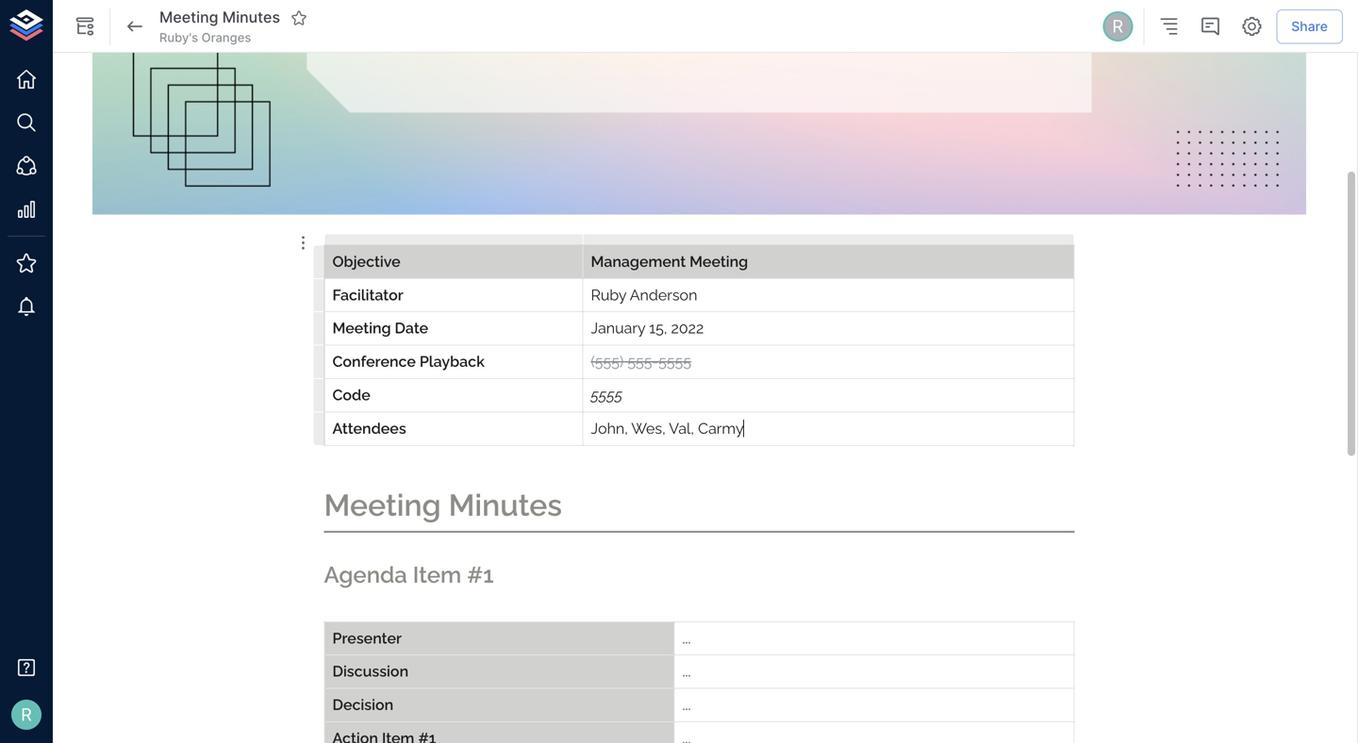 Task type: locate. For each thing, give the bounding box(es) containing it.
r button
[[1100, 8, 1136, 44], [6, 694, 47, 736]]

#1
[[467, 562, 494, 588]]

5555 down '(555)' at the left
[[591, 386, 623, 404]]

0 horizontal spatial 5555
[[591, 386, 623, 404]]

meeting minutes
[[159, 8, 280, 27], [324, 487, 562, 523]]

wes,
[[631, 420, 666, 437]]

meeting
[[159, 8, 218, 27], [690, 253, 748, 270], [332, 319, 391, 337], [324, 487, 441, 523]]

date
[[395, 319, 428, 337]]

ruby anderson
[[591, 286, 697, 303]]

2022
[[671, 319, 704, 337]]

table of contents image
[[1157, 15, 1180, 38]]

0 vertical spatial r
[[1112, 16, 1123, 37]]

minutes
[[222, 8, 280, 27], [448, 487, 562, 523]]

ruby's oranges
[[159, 30, 251, 45]]

meeting date
[[332, 319, 428, 337]]

5555 down 2022
[[658, 353, 691, 370]]

1 horizontal spatial r
[[1112, 16, 1123, 37]]

agenda item #1
[[324, 562, 494, 588]]

15,
[[649, 319, 667, 337]]

1 vertical spatial r button
[[6, 694, 47, 736]]

meeting down facilitator
[[332, 319, 391, 337]]

5555
[[658, 353, 691, 370], [591, 386, 623, 404]]

...
[[682, 629, 691, 647], [682, 663, 691, 680], [682, 696, 691, 714]]

1 ... from the top
[[682, 629, 691, 647]]

1 vertical spatial 5555
[[591, 386, 623, 404]]

0 vertical spatial ...
[[682, 629, 691, 647]]

r for left r button
[[21, 704, 32, 725]]

ruby
[[591, 286, 626, 303]]

1 horizontal spatial meeting minutes
[[324, 487, 562, 523]]

0 vertical spatial r button
[[1100, 8, 1136, 44]]

meeting minutes up item in the bottom left of the page
[[324, 487, 562, 523]]

0 horizontal spatial meeting minutes
[[159, 8, 280, 27]]

1 horizontal spatial 5555
[[658, 353, 691, 370]]

r
[[1112, 16, 1123, 37], [21, 704, 32, 725]]

minutes up #1
[[448, 487, 562, 523]]

2 vertical spatial ...
[[682, 696, 691, 714]]

meeting up agenda
[[324, 487, 441, 523]]

minutes up oranges
[[222, 8, 280, 27]]

2 ... from the top
[[682, 663, 691, 680]]

january
[[591, 319, 645, 337]]

1 vertical spatial r
[[21, 704, 32, 725]]

0 horizontal spatial r
[[21, 704, 32, 725]]

3 ... from the top
[[682, 696, 691, 714]]

1 horizontal spatial minutes
[[448, 487, 562, 523]]

meeting minutes up oranges
[[159, 8, 280, 27]]

0 vertical spatial meeting minutes
[[159, 8, 280, 27]]

playback
[[420, 353, 485, 370]]

1 vertical spatial minutes
[[448, 487, 562, 523]]

settings image
[[1240, 15, 1263, 38]]

discussion
[[332, 663, 408, 680]]

management meeting
[[591, 253, 748, 270]]

conference playback
[[332, 353, 485, 370]]

january 15, 2022
[[591, 319, 704, 337]]

1 vertical spatial ...
[[682, 663, 691, 680]]

meeting up ruby's
[[159, 8, 218, 27]]

0 vertical spatial minutes
[[222, 8, 280, 27]]

comments image
[[1199, 15, 1222, 38]]



Task type: vqa. For each thing, say whether or not it's contained in the screenshot.
04:39 PM Ruby Anderson created Partnership Marketing Plan document .'s the PM
no



Task type: describe. For each thing, give the bounding box(es) containing it.
share button
[[1276, 9, 1343, 44]]

facilitator
[[332, 286, 403, 303]]

r for rightmost r button
[[1112, 16, 1123, 37]]

carmy
[[698, 420, 744, 437]]

john,
[[591, 420, 628, 437]]

... for presenter
[[682, 629, 691, 647]]

0 horizontal spatial minutes
[[222, 8, 280, 27]]

oranges
[[201, 30, 251, 45]]

favorite image
[[290, 9, 307, 26]]

val,
[[669, 420, 694, 437]]

john, wes, val, carmy
[[591, 420, 744, 437]]

share
[[1291, 18, 1328, 34]]

(555) 555-5555
[[591, 353, 691, 370]]

1 horizontal spatial r button
[[1100, 8, 1136, 44]]

0 vertical spatial 5555
[[658, 353, 691, 370]]

attendees
[[332, 420, 406, 437]]

ruby's oranges link
[[159, 29, 251, 46]]

item
[[413, 562, 461, 588]]

management
[[591, 253, 686, 270]]

show wiki image
[[74, 15, 96, 38]]

decision
[[332, 696, 393, 714]]

... for decision
[[682, 696, 691, 714]]

meeting up the anderson
[[690, 253, 748, 270]]

presenter
[[332, 629, 402, 647]]

agenda
[[324, 562, 407, 588]]

(555)
[[591, 353, 624, 370]]

0 horizontal spatial r button
[[6, 694, 47, 736]]

objective
[[332, 253, 401, 270]]

go back image
[[124, 15, 146, 38]]

anderson
[[630, 286, 697, 303]]

ruby's
[[159, 30, 198, 45]]

555-
[[627, 353, 658, 370]]

code
[[332, 386, 370, 404]]

1 vertical spatial meeting minutes
[[324, 487, 562, 523]]

... for discussion
[[682, 663, 691, 680]]

conference
[[332, 353, 416, 370]]



